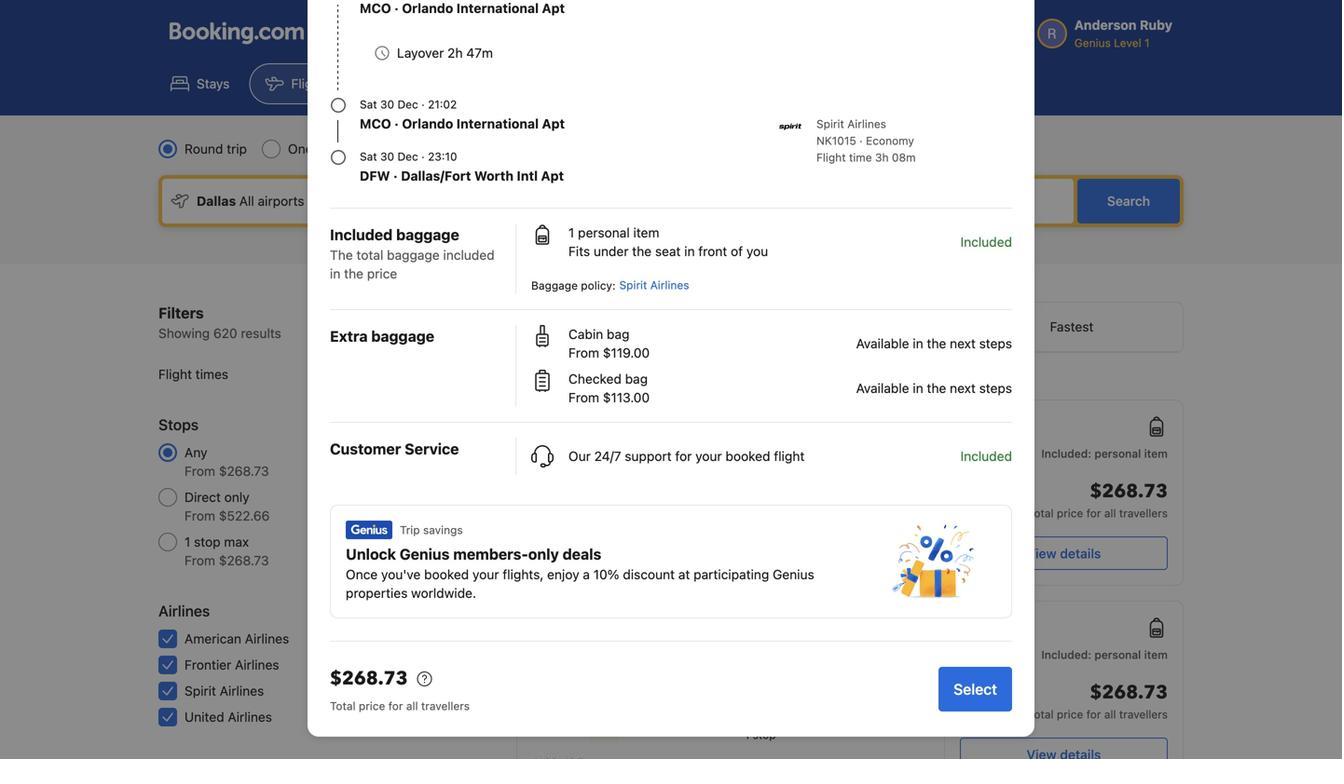Task type: vqa. For each thing, say whether or not it's contained in the screenshot.


Task type: describe. For each thing, give the bounding box(es) containing it.
your inside unlock genius members-only deals once you've booked your flights, enjoy a 10% discount at participating genius properties worldwide.
[[473, 567, 499, 583]]

customer
[[330, 440, 401, 458]]

1 inside '1 stop max from $268.73'
[[185, 535, 190, 550]]

seat
[[655, 244, 681, 259]]

10%
[[594, 567, 620, 583]]

item for dfw
[[1144, 649, 1168, 662]]

select
[[954, 681, 997, 699]]

united
[[185, 710, 224, 725]]

dfw inside sat 30 dec · 23:10 dfw · dallas/fort worth intl apt
[[360, 168, 390, 184]]

flight times
[[158, 367, 228, 382]]

frontier
[[185, 658, 231, 673]]

0 vertical spatial stop
[[755, 443, 778, 456]]

showing 620 results
[[158, 326, 281, 341]]

08:57 dfw . 27 dec
[[592, 619, 664, 654]]

a
[[583, 567, 590, 583]]

0 horizontal spatial spirit airlines
[[185, 684, 264, 699]]

included
[[443, 248, 495, 263]]

9h 07m
[[743, 418, 782, 431]]

in inside 1 personal item fits under the seat in front of you
[[684, 244, 695, 259]]

one way
[[288, 141, 340, 157]]

baggage policy: spirit airlines
[[531, 279, 689, 292]]

$268.73 total price for all travellers for 23:10
[[1028, 479, 1168, 520]]

15:09
[[592, 503, 633, 521]]

intl
[[517, 168, 538, 184]]

fastest
[[1050, 319, 1094, 335]]

23:10 inside sat 30 dec · 23:10 dfw · dallas/fort worth intl apt
[[428, 150, 457, 163]]

dec inside 23:10 30 dec
[[909, 525, 929, 538]]

baggage
[[531, 279, 578, 292]]

reset all button
[[428, 302, 479, 324]]

sat 30 dec · 23:10 dfw · dallas/fort worth intl apt
[[360, 150, 564, 184]]

. for 08:57
[[620, 638, 624, 651]]

any
[[185, 445, 207, 461]]

checked bag from $113.00
[[569, 371, 650, 406]]

stays
[[197, 76, 230, 91]]

dallas/fort
[[401, 168, 471, 184]]

spirit inside baggage policy: spirit airlines
[[619, 279, 647, 292]]

1 mco from the top
[[360, 0, 391, 16]]

airlines inside baggage policy: spirit airlines
[[650, 279, 689, 292]]

travellers for 23:10
[[1119, 507, 1168, 520]]

may
[[552, 370, 574, 383]]

08:57 for 08:57
[[592, 418, 635, 436]]

0 vertical spatial apt
[[542, 0, 565, 16]]

sat for dfw
[[360, 150, 377, 163]]

$268.73 inside any from $268.73
[[219, 464, 269, 479]]

. for 22:11
[[886, 638, 889, 651]]

max
[[224, 535, 249, 550]]

stops
[[158, 416, 199, 434]]

$119.00
[[603, 345, 650, 361]]

30 for 30 dec
[[891, 525, 905, 538]]

american
[[185, 632, 241, 647]]

flights,
[[503, 567, 544, 583]]

27 for 08:57
[[627, 641, 640, 654]]

unlock genius members-only deals once you've booked your flights, enjoy a 10% discount at participating genius properties worldwide.
[[346, 546, 815, 601]]

620
[[213, 326, 237, 341]]

47m
[[466, 45, 493, 61]]

change
[[577, 370, 616, 383]]

0 horizontal spatial genius
[[400, 546, 450, 564]]

1 horizontal spatial spirit airlines
[[532, 556, 602, 569]]

1 horizontal spatial booked
[[726, 449, 771, 464]]

566
[[455, 535, 479, 550]]

best button
[[517, 303, 739, 351]]

city
[[416, 141, 438, 157]]

total for dfw
[[1028, 708, 1054, 722]]

flight
[[774, 449, 805, 464]]

spirit left deals
[[532, 556, 560, 569]]

from inside any from $268.73
[[185, 464, 215, 479]]

spirit up united
[[185, 684, 216, 699]]

dec inside 22:11 lga . 27 dec
[[909, 641, 929, 654]]

trip
[[400, 524, 420, 537]]

sat 30 dec · 21:02 mco · orlando international apt
[[360, 98, 565, 131]]

from for cabin bag from $119.00
[[569, 345, 599, 361]]

economy inside the spirit airlines nk1015 · economy flight time 3h 08m
[[866, 134, 914, 147]]

0 vertical spatial 1 stop
[[747, 443, 778, 456]]

next for from $119.00
[[950, 336, 976, 351]]

dfw inside 08:57 dfw . 27 dec
[[592, 641, 617, 654]]

unlock
[[346, 546, 396, 564]]

27 dec
[[627, 440, 664, 453]]

search
[[1107, 193, 1150, 209]]

only inside unlock genius members-only deals once you've booked your flights, enjoy a 10% discount at participating genius properties worldwide.
[[528, 546, 559, 564]]

3h
[[875, 151, 889, 164]]

reset all
[[428, 305, 479, 321]]

way
[[316, 141, 340, 157]]

members-
[[453, 546, 528, 564]]

american airlines
[[185, 632, 289, 647]]

if
[[619, 370, 626, 383]]

1 personal item fits under the seat in front of you
[[569, 225, 768, 259]]

1 horizontal spatial 23:10
[[888, 503, 929, 521]]

14m
[[762, 619, 784, 632]]

view details button
[[960, 537, 1168, 571]]

service
[[405, 440, 459, 458]]

baggage for extra
[[371, 328, 434, 345]]

support
[[625, 449, 672, 464]]

extra
[[330, 328, 368, 345]]

1 vertical spatial genius
[[773, 567, 815, 583]]

1 stop max from $268.73
[[185, 535, 269, 569]]

08m
[[892, 151, 916, 164]]

spirit airlines nk1015 · economy flight time 3h 08m
[[817, 117, 916, 164]]

details
[[1060, 546, 1101, 562]]

01m
[[758, 502, 780, 516]]

the inside included baggage the total baggage included in the price
[[344, 266, 364, 282]]

under
[[594, 244, 629, 259]]

round
[[185, 141, 223, 157]]

$268.73 region
[[330, 665, 924, 698]]

1 international from the top
[[457, 0, 539, 16]]

· left 21:02
[[421, 98, 425, 111]]

savings
[[423, 524, 463, 537]]

filters
[[158, 304, 204, 322]]

there
[[629, 370, 657, 383]]

round trip
[[185, 141, 247, 157]]

personal for 23:10
[[1095, 447, 1141, 461]]

included inside included baggage the total baggage included in the price
[[330, 226, 393, 244]]

cabin bag from $119.00
[[569, 327, 650, 361]]

total price for all travellers
[[330, 700, 470, 713]]

available for from $113.00
[[856, 381, 909, 396]]

fits
[[569, 244, 590, 259]]

bag for cabin bag
[[607, 327, 630, 342]]

dec inside sat 30 dec · 21:02 mco · orlando international apt
[[398, 98, 418, 111]]

prices
[[516, 370, 549, 383]]

included: for 23:10
[[1042, 447, 1092, 461]]

23:10 30 dec
[[888, 503, 929, 538]]

spirit inside the spirit airlines nk1015 · economy flight time 3h 08m
[[817, 117, 844, 131]]

21:02
[[428, 98, 457, 111]]

1 inside 1 personal item fits under the seat in front of you
[[569, 225, 575, 241]]

frontier airlines
[[185, 658, 279, 673]]



Task type: locate. For each thing, give the bounding box(es) containing it.
travellers for dfw
[[1119, 708, 1168, 722]]

apt inside sat 30 dec · 21:02 mco · orlando international apt
[[542, 116, 565, 131]]

2 available in the next steps from the top
[[856, 381, 1012, 396]]

30 for mco
[[380, 98, 394, 111]]

flight left times
[[158, 367, 192, 382]]

apt
[[542, 0, 565, 16], [542, 116, 565, 131], [541, 168, 564, 184]]

orlando
[[402, 0, 453, 16], [402, 116, 453, 131]]

booking.com logo image
[[170, 22, 304, 44], [170, 22, 304, 44]]

1 next from the top
[[950, 336, 976, 351]]

1 steps from the top
[[979, 336, 1012, 351]]

sat inside sat 30 dec · 23:10 dfw · dallas/fort worth intl apt
[[360, 150, 377, 163]]

. right the lga
[[886, 638, 889, 651]]

dfw down the lga
[[856, 726, 882, 739]]

sat inside sat 30 dec · 21:02 mco · orlando international apt
[[360, 98, 377, 111]]

select button
[[939, 667, 1012, 712]]

1 included: personal item from the top
[[1042, 447, 1168, 461]]

the
[[632, 244, 652, 259], [344, 266, 364, 282], [927, 336, 947, 351], [927, 381, 947, 396]]

spirit airlines image
[[779, 116, 802, 138]]

1 vertical spatial 08:57
[[592, 619, 635, 637]]

price inside included baggage the total baggage included in the price
[[367, 266, 397, 282]]

0 vertical spatial item
[[633, 225, 660, 241]]

orlando down 21:02
[[402, 116, 453, 131]]

fastest button
[[961, 303, 1183, 351]]

dec inside sat 30 dec · 23:10 dfw · dallas/fort worth intl apt
[[398, 150, 418, 163]]

bag inside checked bag from $113.00
[[625, 371, 648, 387]]

stays link
[[155, 63, 246, 104]]

0 horizontal spatial .
[[620, 638, 624, 651]]

$113.00
[[603, 390, 650, 406]]

one
[[288, 141, 313, 157]]

your right 'support' on the bottom of page
[[696, 449, 722, 464]]

1 vertical spatial international
[[457, 116, 539, 131]]

1 available from the top
[[856, 336, 909, 351]]

economy up 3h
[[866, 134, 914, 147]]

included: personal item for dfw
[[1042, 649, 1168, 662]]

available in the next steps for $119.00
[[856, 336, 1012, 351]]

2 . from the left
[[886, 638, 889, 651]]

$268.73 total price for all travellers for dfw
[[1028, 681, 1168, 722]]

1 horizontal spatial only
[[528, 546, 559, 564]]

2 vertical spatial item
[[1144, 649, 1168, 662]]

included: personal item for 23:10
[[1042, 447, 1168, 461]]

at
[[679, 567, 690, 583]]

from down checked
[[569, 390, 599, 406]]

baggage right total
[[387, 248, 440, 263]]

are
[[660, 370, 676, 383]]

27 right the 24/7
[[627, 440, 640, 453]]

08:57
[[592, 418, 635, 436], [592, 619, 635, 637]]

0 vertical spatial mco
[[360, 0, 391, 16]]

spirit up nk1015
[[817, 117, 844, 131]]

price
[[367, 266, 397, 282], [1057, 507, 1084, 520], [359, 700, 385, 713], [1057, 708, 1084, 722]]

0 vertical spatial baggage
[[396, 226, 459, 244]]

234
[[455, 710, 479, 725]]

9h left 01m at the bottom
[[741, 502, 755, 516]]

the inside 1 personal item fits under the seat in front of you
[[632, 244, 652, 259]]

worldwide.
[[411, 586, 476, 601]]

9h for 9h 07m
[[743, 418, 756, 431]]

198
[[457, 632, 479, 647]]

available
[[856, 336, 909, 351], [856, 381, 909, 396]]

0 horizontal spatial your
[[473, 567, 499, 583]]

1 vertical spatial your
[[473, 567, 499, 583]]

0 vertical spatial available
[[856, 336, 909, 351]]

1 vertical spatial 23:10
[[888, 503, 929, 521]]

27 up $268.73 region
[[627, 641, 640, 654]]

1 vertical spatial bag
[[625, 371, 648, 387]]

from for direct only from $522.66
[[185, 509, 215, 524]]

bag
[[607, 327, 630, 342], [625, 371, 648, 387]]

of
[[731, 244, 743, 259]]

0 horizontal spatial booked
[[424, 567, 469, 583]]

08:57 up the 24/7
[[592, 418, 635, 436]]

0 vertical spatial 23:10
[[428, 150, 457, 163]]

you
[[747, 244, 768, 259]]

0 vertical spatial available in the next steps
[[856, 336, 1012, 351]]

international
[[457, 0, 539, 16], [457, 116, 539, 131]]

$268.73 inside '1 stop max from $268.73'
[[219, 553, 269, 569]]

0 vertical spatial bag
[[607, 327, 630, 342]]

30 inside sat 30 dec · 21:02 mco · orlando international apt
[[380, 98, 394, 111]]

2 vertical spatial personal
[[1095, 649, 1141, 662]]

23:10 down 19:04
[[888, 503, 929, 521]]

steps for $119.00
[[979, 336, 1012, 351]]

international up the 47m
[[457, 0, 539, 16]]

0 vertical spatial spirit airlines
[[532, 556, 602, 569]]

booked inside unlock genius members-only deals once you've booked your flights, enjoy a 10% discount at participating genius properties worldwide.
[[424, 567, 469, 583]]

flights
[[291, 76, 331, 91]]

2 sat from the top
[[360, 150, 377, 163]]

worth
[[474, 168, 514, 184]]

0 horizontal spatial economy
[[453, 141, 508, 157]]

booked down 9h 07m
[[726, 449, 771, 464]]

1 stop
[[747, 443, 778, 456], [745, 729, 776, 742]]

1 vertical spatial 9h
[[741, 502, 755, 516]]

only up $522.66
[[224, 490, 250, 505]]

flight down nk1015
[[817, 151, 846, 164]]

1 vertical spatial spirit airlines
[[185, 684, 264, 699]]

stop inside '1 stop max from $268.73'
[[194, 535, 221, 550]]

front
[[699, 244, 727, 259]]

$522.66
[[219, 509, 270, 524]]

2 available from the top
[[856, 381, 909, 396]]

from inside '1 stop max from $268.73'
[[185, 553, 215, 569]]

· up multi-
[[394, 116, 399, 131]]

mco inside sat 30 dec · 21:02 mco · orlando international apt
[[360, 116, 391, 131]]

1 vertical spatial baggage
[[387, 248, 440, 263]]

27 inside 22:11 lga . 27 dec
[[892, 641, 905, 654]]

· up layover
[[394, 0, 399, 16]]

apt inside sat 30 dec · 23:10 dfw · dallas/fort worth intl apt
[[541, 168, 564, 184]]

2 included: personal item from the top
[[1042, 649, 1168, 662]]

0 vertical spatial international
[[457, 0, 539, 16]]

2 vertical spatial stop
[[753, 729, 776, 742]]

flight inside the spirit airlines nk1015 · economy flight time 3h 08m
[[817, 151, 846, 164]]

from inside checked bag from $113.00
[[569, 390, 599, 406]]

dfw up $268.73 region
[[592, 641, 617, 654]]

30 dec for dfw
[[891, 726, 929, 739]]

multi-city
[[381, 141, 438, 157]]

1 $268.73 total price for all travellers from the top
[[1028, 479, 1168, 520]]

0 vertical spatial included: personal item
[[1042, 447, 1168, 461]]

checked
[[569, 371, 622, 387]]

spirit right policy:
[[619, 279, 647, 292]]

for
[[675, 449, 692, 464], [1087, 507, 1101, 520], [388, 700, 403, 713], [1087, 708, 1101, 722]]

trip savings
[[400, 524, 463, 537]]

results
[[241, 326, 281, 341]]

27 inside 08:57 dfw . 27 dec
[[627, 641, 640, 654]]

total for 23:10
[[1028, 507, 1054, 520]]

flights link
[[249, 63, 347, 104]]

personal inside 1 personal item fits under the seat in front of you
[[578, 225, 630, 241]]

only inside the direct only from $522.66
[[224, 490, 250, 505]]

orlando inside sat 30 dec · 21:02 mco · orlando international apt
[[402, 116, 453, 131]]

bag inside the cabin bag from $119.00
[[607, 327, 630, 342]]

bag for checked bag
[[625, 371, 648, 387]]

. inside 08:57 dfw . 27 dec
[[620, 638, 624, 651]]

2 steps from the top
[[979, 381, 1012, 396]]

1 horizontal spatial flight
[[817, 151, 846, 164]]

1 horizontal spatial .
[[886, 638, 889, 651]]

next for from $113.00
[[950, 381, 976, 396]]

steps for $113.00
[[979, 381, 1012, 396]]

0 vertical spatial orlando
[[402, 0, 453, 16]]

· inside the spirit airlines nk1015 · economy flight time 3h 08m
[[860, 134, 863, 147]]

0 vertical spatial 08:57
[[592, 418, 635, 436]]

tab list containing best
[[517, 303, 1183, 353]]

12h
[[741, 619, 759, 632]]

lga
[[861, 641, 883, 654]]

booked up worldwide.
[[424, 567, 469, 583]]

1 vertical spatial $268.73 total price for all travellers
[[1028, 681, 1168, 722]]

08:57 for 08:57 dfw . 27 dec
[[592, 619, 635, 637]]

only up enjoy
[[528, 546, 559, 564]]

1 vertical spatial only
[[528, 546, 559, 564]]

reset
[[428, 305, 462, 321]]

view details
[[1027, 546, 1101, 562]]

any from $268.73
[[185, 445, 269, 479]]

from down the direct only from $522.66
[[185, 553, 215, 569]]

extra baggage
[[330, 328, 434, 345]]

genius image
[[346, 521, 392, 540], [346, 521, 392, 540], [892, 525, 974, 599]]

$268.73 inside $268.73 region
[[330, 667, 408, 692]]

0 vertical spatial genius
[[400, 546, 450, 564]]

2 mco from the top
[[360, 116, 391, 131]]

0 vertical spatial your
[[696, 449, 722, 464]]

from down cabin
[[569, 345, 599, 361]]

discount
[[623, 567, 675, 583]]

2 $268.73 total price for all travellers from the top
[[1028, 681, 1168, 722]]

layover 2h 47m
[[397, 45, 493, 61]]

22:11
[[891, 619, 929, 637]]

international inside sat 30 dec · 21:02 mco · orlando international apt
[[457, 116, 539, 131]]

sat
[[360, 98, 377, 111], [360, 150, 377, 163]]

2 next from the top
[[950, 381, 976, 396]]

genius up 14m
[[773, 567, 815, 583]]

1 horizontal spatial economy
[[866, 134, 914, 147]]

1 vertical spatial item
[[1144, 447, 1168, 461]]

1 horizontal spatial genius
[[773, 567, 815, 583]]

trip
[[227, 141, 247, 157]]

0 horizontal spatial flight
[[158, 367, 192, 382]]

9h for 9h 01m
[[741, 502, 755, 516]]

travellers
[[1119, 507, 1168, 520], [421, 700, 470, 713], [1119, 708, 1168, 722]]

from down any
[[185, 464, 215, 479]]

1 vertical spatial flight
[[158, 367, 192, 382]]

customer service
[[330, 440, 459, 458]]

1 vertical spatial included:
[[1042, 649, 1092, 662]]

bag up the $119.00
[[607, 327, 630, 342]]

77
[[464, 490, 479, 505]]

. up $268.73 region
[[620, 638, 624, 651]]

1 vertical spatial mco
[[360, 116, 391, 131]]

dfw right our
[[592, 440, 617, 453]]

1 vertical spatial next
[[950, 381, 976, 396]]

1236
[[449, 445, 479, 461]]

1 orlando from the top
[[402, 0, 453, 16]]

available in the next steps for $113.00
[[856, 381, 1012, 396]]

30 inside 23:10 30 dec
[[891, 525, 905, 538]]

0 vertical spatial sat
[[360, 98, 377, 111]]

personal for dfw
[[1095, 649, 1141, 662]]

all inside button
[[466, 305, 479, 321]]

orlando up layover
[[402, 0, 453, 16]]

from inside the cabin bag from $119.00
[[569, 345, 599, 361]]

2 included: from the top
[[1042, 649, 1092, 662]]

2h
[[448, 45, 463, 61]]

times
[[196, 367, 228, 382]]

30 dec
[[626, 726, 664, 739], [891, 726, 929, 739]]

30 dec for ewr
[[626, 726, 664, 739]]

1 . from the left
[[620, 638, 624, 651]]

direct
[[185, 490, 221, 505]]

enjoy
[[547, 567, 579, 583]]

baggage down the 'reset'
[[371, 328, 434, 345]]

1 vertical spatial orlando
[[402, 116, 453, 131]]

0 vertical spatial personal
[[578, 225, 630, 241]]

ewr
[[592, 726, 617, 739]]

0 horizontal spatial 30 dec
[[626, 726, 664, 739]]

properties
[[346, 586, 408, 601]]

1 vertical spatial steps
[[979, 381, 1012, 396]]

tab list
[[517, 303, 1183, 353]]

your down the members-
[[473, 567, 499, 583]]

you've
[[381, 567, 421, 583]]

1 vertical spatial 1 stop
[[745, 729, 776, 742]]

0 vertical spatial next
[[950, 336, 976, 351]]

0 horizontal spatial only
[[224, 490, 250, 505]]

policy:
[[581, 279, 616, 292]]

22:11 lga . 27 dec
[[861, 619, 929, 654]]

our
[[569, 449, 591, 464]]

available for from $119.00
[[856, 336, 909, 351]]

airlines inside the spirit airlines nk1015 · economy flight time 3h 08m
[[848, 117, 887, 131]]

from for checked bag from $113.00
[[569, 390, 599, 406]]

1 vertical spatial booked
[[424, 567, 469, 583]]

from inside the direct only from $522.66
[[185, 509, 215, 524]]

dfw down multi-
[[360, 168, 390, 184]]

0 vertical spatial included:
[[1042, 447, 1092, 461]]

9h
[[743, 418, 756, 431], [741, 502, 755, 516]]

0 vertical spatial steps
[[979, 336, 1012, 351]]

1 horizontal spatial your
[[696, 449, 722, 464]]

dfw
[[360, 168, 390, 184], [592, 440, 617, 453], [592, 641, 617, 654], [856, 726, 882, 739]]

baggage up included
[[396, 226, 459, 244]]

1 30 dec from the left
[[626, 726, 664, 739]]

. inside 22:11 lga . 27 dec
[[886, 638, 889, 651]]

2 30 dec from the left
[[891, 726, 929, 739]]

1 08:57 from the top
[[592, 418, 635, 436]]

international up worth
[[457, 116, 539, 131]]

23:10 up dallas/fort
[[428, 150, 457, 163]]

from down direct
[[185, 509, 215, 524]]

2 orlando from the top
[[402, 116, 453, 131]]

total
[[357, 248, 383, 263]]

1 available in the next steps from the top
[[856, 336, 1012, 351]]

the
[[330, 248, 353, 263]]

available in the next steps
[[856, 336, 1012, 351], [856, 381, 1012, 396]]

27 for 22:11
[[892, 641, 905, 654]]

08:57 down 10% on the bottom of page
[[592, 619, 635, 637]]

steps
[[979, 336, 1012, 351], [979, 381, 1012, 396]]

30 inside sat 30 dec · 23:10 dfw · dallas/fort worth intl apt
[[380, 150, 394, 163]]

2 08:57 from the top
[[592, 619, 635, 637]]

1 vertical spatial personal
[[1095, 447, 1141, 461]]

· up dallas/fort
[[421, 150, 425, 163]]

participating
[[694, 567, 769, 583]]

08:57 inside 08:57 dfw . 27 dec
[[592, 619, 635, 637]]

1 sat from the top
[[360, 98, 377, 111]]

0 vertical spatial 9h
[[743, 418, 756, 431]]

0 horizontal spatial 23:10
[[428, 150, 457, 163]]

2 international from the top
[[457, 116, 539, 131]]

our 24/7 support for your booked flight
[[569, 449, 805, 464]]

1 vertical spatial sat
[[360, 150, 377, 163]]

30 for dfw
[[380, 150, 394, 163]]

1 vertical spatial available in the next steps
[[856, 381, 1012, 396]]

item for 23:10
[[1144, 447, 1168, 461]]

· down multi-
[[393, 168, 398, 184]]

9h left 07m
[[743, 418, 756, 431]]

0 vertical spatial booked
[[726, 449, 771, 464]]

included: for dfw
[[1042, 649, 1092, 662]]

1 horizontal spatial 30 dec
[[891, 726, 929, 739]]

2 vertical spatial baggage
[[371, 328, 434, 345]]

2 vertical spatial apt
[[541, 168, 564, 184]]

dec inside 08:57 dfw . 27 dec
[[643, 641, 664, 654]]

only
[[224, 490, 250, 505], [528, 546, 559, 564]]

1 vertical spatial available
[[856, 381, 909, 396]]

0 vertical spatial $268.73 total price for all travellers
[[1028, 479, 1168, 520]]

1 vertical spatial apt
[[542, 116, 565, 131]]

sat for mco
[[360, 98, 377, 111]]

0 vertical spatial flight
[[817, 151, 846, 164]]

layover
[[397, 45, 444, 61]]

bag up $113.00
[[625, 371, 648, 387]]

· up time
[[860, 134, 863, 147]]

19:04
[[888, 418, 929, 436]]

included:
[[1042, 447, 1092, 461], [1042, 649, 1092, 662]]

baggage for included
[[396, 226, 459, 244]]

1 included: from the top
[[1042, 447, 1092, 461]]

0 vertical spatial only
[[224, 490, 250, 505]]

nk1015
[[817, 134, 857, 147]]

in inside included baggage the total baggage included in the price
[[330, 266, 341, 282]]

27 down 22:11
[[892, 641, 905, 654]]

item inside 1 personal item fits under the seat in front of you
[[633, 225, 660, 241]]

direct only from $522.66
[[185, 490, 270, 524]]

genius down trip savings
[[400, 546, 450, 564]]

economy up worth
[[453, 141, 508, 157]]

personal
[[578, 225, 630, 241], [1095, 447, 1141, 461], [1095, 649, 1141, 662]]

1 vertical spatial stop
[[194, 535, 221, 550]]

prices may change if there are
[[516, 370, 679, 383]]

time
[[849, 151, 872, 164]]

1 vertical spatial included: personal item
[[1042, 649, 1168, 662]]



